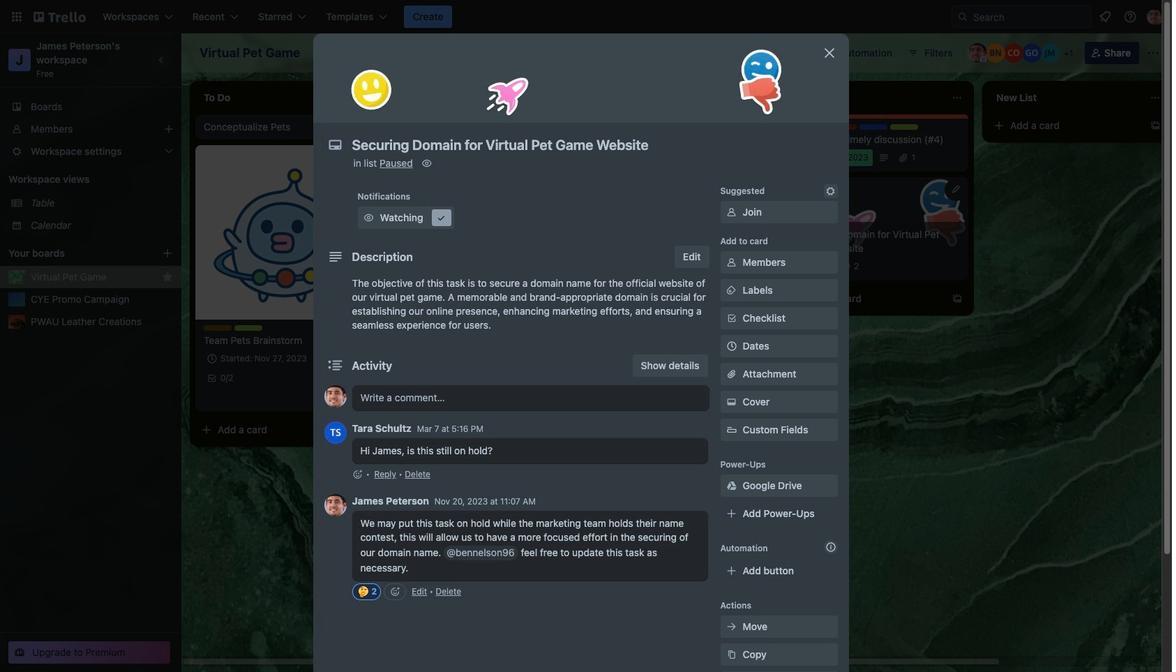 Task type: vqa. For each thing, say whether or not it's contained in the screenshot.
Star or unstar board image
yes



Task type: describe. For each thing, give the bounding box(es) containing it.
primary element
[[0, 0, 1173, 34]]

edit card image
[[951, 184, 962, 195]]

add board image
[[162, 248, 173, 259]]

Write a comment text field
[[352, 385, 710, 410]]

color: red, title: "blocker" element
[[829, 124, 857, 130]]

close dialog image
[[821, 45, 838, 61]]

star or unstar board image
[[316, 47, 327, 59]]

0 notifications image
[[1097, 8, 1114, 25]]

color: yellow, title: none image
[[204, 325, 232, 331]]

2 horizontal spatial james peterson (jamespeterson93) image
[[1148, 8, 1164, 25]]

1 vertical spatial james peterson (jamespeterson93) image
[[324, 494, 347, 517]]

1 horizontal spatial james peterson (jamespeterson93) image
[[352, 389, 369, 406]]

open information menu image
[[1124, 10, 1138, 24]]

your boards with 3 items element
[[8, 245, 141, 262]]

ben nelson (bennelson96) image
[[986, 43, 1006, 63]]

smile image
[[346, 64, 397, 116]]

color: blue, title: "fyi" element
[[860, 124, 888, 130]]

Board name text field
[[193, 42, 307, 64]]

0 vertical spatial james peterson (jamespeterson93) image
[[968, 43, 988, 63]]



Task type: locate. For each thing, give the bounding box(es) containing it.
thumbsdown image
[[737, 70, 787, 120]]

1 vertical spatial add reaction image
[[384, 584, 406, 600]]

None text field
[[345, 133, 806, 158]]

james peterson (jamespeterson93) image
[[968, 43, 988, 63], [324, 494, 347, 517]]

None checkbox
[[799, 149, 873, 166]]

create from template… image
[[952, 293, 963, 304]]

gary orlando (garyorlando) image
[[1022, 43, 1042, 63]]

color: bold lime, title: "team task" element
[[235, 325, 262, 331]]

jeremy miller (jeremymiller198) image
[[1041, 43, 1060, 63]]

sm image
[[420, 156, 434, 170], [362, 211, 376, 225], [435, 211, 448, 225], [725, 255, 739, 269], [725, 283, 739, 297], [725, 620, 739, 634]]

0 horizontal spatial james peterson (jamespeterson93) image
[[324, 385, 347, 408]]

laugh image
[[737, 45, 787, 95]]

0 horizontal spatial james peterson (jamespeterson93) image
[[324, 494, 347, 517]]

sm image
[[824, 184, 838, 198], [725, 205, 739, 219], [725, 395, 739, 409], [725, 648, 739, 662]]

0 vertical spatial add reaction image
[[352, 468, 363, 482]]

create from template… image
[[556, 120, 567, 131], [1150, 120, 1161, 131], [357, 424, 369, 436]]

tara schultz (taraschultz7) image
[[324, 422, 347, 444]]

show menu image
[[1147, 46, 1161, 60]]

0 horizontal spatial create from template… image
[[357, 424, 369, 436]]

2 horizontal spatial create from template… image
[[1150, 120, 1161, 131]]

color: bold lime, title: none image
[[891, 124, 919, 130]]

james peterson (jamespeterson93) image
[[1148, 8, 1164, 25], [324, 385, 347, 408], [352, 389, 369, 406]]

christina overa (christinaovera) image
[[1004, 43, 1024, 63]]

workspace navigation collapse icon image
[[152, 50, 172, 70]]

1 horizontal spatial james peterson (jamespeterson93) image
[[968, 43, 988, 63]]

1 horizontal spatial create from template… image
[[556, 120, 567, 131]]

Search field
[[952, 6, 1092, 28]]

starred icon image
[[162, 272, 173, 283]]

search image
[[958, 11, 969, 22]]

0 horizontal spatial add reaction image
[[352, 468, 363, 482]]

rocketship image
[[481, 70, 532, 120]]

add reaction image
[[352, 468, 363, 482], [384, 584, 406, 600]]

1 horizontal spatial add reaction image
[[384, 584, 406, 600]]



